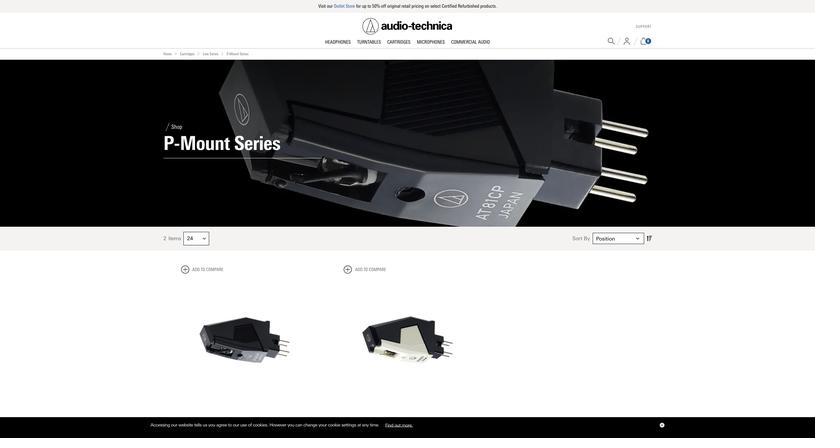 Task type: describe. For each thing, give the bounding box(es) containing it.
view product for 'at85ep' image at the bottom of the page
[[391, 416, 424, 422]]

your
[[319, 423, 327, 428]]

1 vertical spatial p-
[[163, 132, 180, 155]]

at81cp image
[[181, 279, 309, 406]]

agree
[[216, 423, 227, 428]]

microphones
[[417, 39, 445, 45]]

support link
[[636, 25, 652, 29]]

turntables
[[357, 39, 381, 45]]

2 horizontal spatial divider line image
[[634, 37, 638, 45]]

1 horizontal spatial our
[[233, 423, 239, 428]]

however
[[270, 423, 286, 428]]

compare for 'at85ep' image at the bottom of the page "add to compare" button
[[369, 267, 386, 272]]

50%-
[[372, 3, 381, 9]]

product for the at81cp image
[[241, 416, 261, 422]]

1 vertical spatial mount
[[180, 132, 230, 155]]

microphones link
[[414, 39, 448, 45]]

outlet
[[334, 3, 345, 9]]

visit
[[318, 3, 326, 9]]

1 you from the left
[[208, 423, 215, 428]]

sort
[[573, 236, 583, 242]]

select
[[430, 3, 441, 9]]

add for the at81cp image
[[192, 267, 200, 272]]

2 items
[[163, 236, 181, 242]]

1 horizontal spatial cartridges link
[[384, 39, 414, 45]]

0 horizontal spatial divider line image
[[163, 123, 171, 131]]

audio
[[478, 39, 490, 45]]

home link
[[163, 51, 172, 57]]

products.
[[480, 3, 497, 9]]

any
[[362, 423, 369, 428]]

1 horizontal spatial p-
[[227, 52, 230, 56]]

home
[[163, 52, 172, 56]]

store
[[346, 3, 355, 9]]

compare for "add to compare" button corresponding to the at81cp image
[[206, 267, 223, 272]]

2
[[163, 236, 166, 242]]

line series link
[[203, 51, 218, 57]]

more.
[[402, 423, 413, 428]]

by
[[584, 236, 590, 242]]

magnifying glass image
[[608, 38, 615, 45]]

time.
[[370, 423, 379, 428]]

add to compare for the at81cp image
[[192, 267, 223, 272]]

change
[[303, 423, 317, 428]]

up
[[362, 3, 367, 9]]

cookie
[[328, 423, 340, 428]]

view product for the at81cp image
[[228, 416, 261, 422]]

use
[[240, 423, 247, 428]]

1 vertical spatial p-mount series
[[163, 132, 280, 155]]

1 vertical spatial cartridges
[[180, 52, 195, 56]]

cross image
[[661, 424, 663, 427]]

breadcrumbs image for cartridges
[[174, 52, 177, 55]]

product for 'at85ep' image at the bottom of the page
[[404, 416, 424, 422]]

line
[[203, 52, 209, 56]]

breadcrumbs image for line series
[[197, 52, 200, 55]]

0 vertical spatial cartridges
[[387, 39, 411, 45]]



Task type: locate. For each thing, give the bounding box(es) containing it.
1 horizontal spatial add to compare button
[[344, 266, 386, 274]]

0 horizontal spatial view
[[228, 416, 240, 422]]

set descending direction image
[[647, 235, 652, 243]]

compare
[[206, 267, 223, 272], [369, 267, 386, 272]]

you
[[208, 423, 215, 428], [287, 423, 294, 428]]

store logo image
[[363, 18, 453, 35]]

out
[[395, 423, 401, 428]]

product
[[241, 416, 261, 422], [404, 416, 424, 422]]

our for accessing
[[171, 423, 177, 428]]

cartridges link down store logo
[[384, 39, 414, 45]]

0 vertical spatial p-mount series
[[227, 52, 249, 56]]

2 product from the left
[[404, 416, 424, 422]]

2 add to compare button from the left
[[344, 266, 386, 274]]

1 horizontal spatial view product
[[391, 416, 424, 422]]

can
[[296, 423, 302, 428]]

0 horizontal spatial our
[[171, 423, 177, 428]]

our left use
[[233, 423, 239, 428]]

view product link for the at81cp image
[[215, 412, 275, 426]]

to
[[368, 3, 371, 9], [201, 267, 205, 272], [364, 267, 368, 272], [228, 423, 232, 428]]

p-mount series
[[227, 52, 249, 56], [163, 132, 280, 155]]

you right us at bottom left
[[208, 423, 215, 428]]

product up 'more.'
[[404, 416, 424, 422]]

2 view from the left
[[391, 416, 402, 422]]

2 horizontal spatial our
[[327, 3, 333, 9]]

view product
[[228, 416, 261, 422], [391, 416, 424, 422]]

0 horizontal spatial add to compare button
[[181, 266, 223, 274]]

1 horizontal spatial carrat down image
[[636, 237, 639, 240]]

1 horizontal spatial compare
[[369, 267, 386, 272]]

at
[[357, 423, 361, 428]]

0 horizontal spatial compare
[[206, 267, 223, 272]]

0 horizontal spatial carrat down image
[[203, 237, 206, 240]]

of
[[248, 423, 252, 428]]

find out more. link
[[381, 420, 418, 430]]

add to compare for 'at85ep' image at the bottom of the page
[[355, 267, 386, 272]]

1 add to compare from the left
[[192, 267, 223, 272]]

1 view product from the left
[[228, 416, 261, 422]]

headphones
[[325, 39, 351, 45]]

cartridges left line
[[180, 52, 195, 56]]

2 add to compare from the left
[[355, 267, 386, 272]]

sort by
[[573, 236, 590, 242]]

tells
[[194, 423, 202, 428]]

retail
[[402, 3, 411, 9]]

0 horizontal spatial view product
[[228, 416, 261, 422]]

1 product from the left
[[241, 416, 261, 422]]

at85ep image
[[344, 279, 471, 406]]

turntables link
[[354, 39, 384, 45]]

accessing
[[151, 423, 170, 428]]

view for 'at85ep' image at the bottom of the page
[[391, 416, 402, 422]]

1 horizontal spatial view product link
[[378, 412, 437, 426]]

us
[[203, 423, 207, 428]]

1 horizontal spatial you
[[287, 423, 294, 428]]

0 horizontal spatial product
[[241, 416, 261, 422]]

0 link
[[640, 38, 652, 45]]

cartridges link
[[384, 39, 414, 45], [180, 51, 195, 57]]

off
[[381, 3, 386, 9]]

for
[[356, 3, 361, 9]]

original
[[387, 3, 401, 9]]

find
[[385, 423, 393, 428]]

accessing our website tells us you agree to our use of cookies. however you can change your cookie settings at any time.
[[151, 423, 381, 428]]

find out more.
[[385, 423, 413, 428]]

1 horizontal spatial product
[[404, 416, 424, 422]]

1 horizontal spatial add
[[355, 267, 363, 272]]

2 breadcrumbs image from the left
[[197, 52, 200, 55]]

view product up 'more.'
[[391, 416, 424, 422]]

1 view from the left
[[228, 416, 240, 422]]

1 horizontal spatial divider line image
[[617, 37, 621, 45]]

our right the visit
[[327, 3, 333, 9]]

1 view product link from the left
[[215, 412, 275, 426]]

line series
[[203, 52, 218, 56]]

add
[[192, 267, 200, 272], [355, 267, 363, 272]]

our
[[327, 3, 333, 9], [171, 423, 177, 428], [233, 423, 239, 428]]

view product up use
[[228, 416, 261, 422]]

2 add from the left
[[355, 267, 363, 272]]

commercial audio
[[451, 39, 490, 45]]

p- right breadcrumbs icon
[[227, 52, 230, 56]]

1 horizontal spatial view
[[391, 416, 402, 422]]

p- down shop
[[163, 132, 180, 155]]

cartridges link left line
[[180, 51, 195, 57]]

0
[[647, 39, 649, 43]]

breadcrumbs image
[[221, 52, 224, 55]]

support
[[636, 25, 652, 29]]

carrat down image left set descending direction icon
[[636, 237, 639, 240]]

2 carrat down image from the left
[[636, 237, 639, 240]]

mount
[[230, 52, 239, 56], [180, 132, 230, 155]]

basket image
[[640, 38, 647, 45]]

p-mount series image
[[0, 60, 815, 227]]

divider line image
[[617, 37, 621, 45], [634, 37, 638, 45], [163, 123, 171, 131]]

2 you from the left
[[287, 423, 294, 428]]

our for visit
[[327, 3, 333, 9]]

certified
[[442, 3, 457, 9]]

you left can
[[287, 423, 294, 428]]

2 compare from the left
[[369, 267, 386, 272]]

0 horizontal spatial you
[[208, 423, 215, 428]]

0 horizontal spatial cartridges
[[180, 52, 195, 56]]

website
[[178, 423, 193, 428]]

1 add from the left
[[192, 267, 200, 272]]

settings
[[341, 423, 356, 428]]

refurbished
[[458, 3, 479, 9]]

breadcrumbs image right home
[[174, 52, 177, 55]]

p-
[[227, 52, 230, 56], [163, 132, 180, 155]]

add to compare button
[[181, 266, 223, 274], [344, 266, 386, 274]]

2 view product link from the left
[[378, 412, 437, 426]]

breadcrumbs image
[[174, 52, 177, 55], [197, 52, 200, 55]]

headphones link
[[322, 39, 354, 45]]

breadcrumbs image left line
[[197, 52, 200, 55]]

0 vertical spatial cartridges link
[[384, 39, 414, 45]]

0 horizontal spatial add
[[192, 267, 200, 272]]

0 horizontal spatial cartridges link
[[180, 51, 195, 57]]

pricing
[[412, 3, 424, 9]]

view for the at81cp image
[[228, 416, 240, 422]]

commercial audio link
[[448, 39, 493, 45]]

product up of
[[241, 416, 261, 422]]

outlet store link
[[334, 3, 355, 9]]

1 horizontal spatial cartridges
[[387, 39, 411, 45]]

1 compare from the left
[[206, 267, 223, 272]]

shop
[[171, 123, 182, 131]]

0 horizontal spatial p-
[[163, 132, 180, 155]]

0 vertical spatial p-
[[227, 52, 230, 56]]

1 carrat down image from the left
[[203, 237, 206, 240]]

add to compare
[[192, 267, 223, 272], [355, 267, 386, 272]]

on
[[425, 3, 429, 9]]

carrat down image right items
[[203, 237, 206, 240]]

view product link
[[215, 412, 275, 426], [378, 412, 437, 426]]

1 horizontal spatial add to compare
[[355, 267, 386, 272]]

1 breadcrumbs image from the left
[[174, 52, 177, 55]]

0 horizontal spatial view product link
[[215, 412, 275, 426]]

series
[[210, 52, 218, 56], [240, 52, 249, 56], [234, 132, 280, 155]]

view product link for 'at85ep' image at the bottom of the page
[[378, 412, 437, 426]]

0 horizontal spatial breadcrumbs image
[[174, 52, 177, 55]]

cartridges down store logo
[[387, 39, 411, 45]]

0 horizontal spatial add to compare
[[192, 267, 223, 272]]

1 vertical spatial cartridges link
[[180, 51, 195, 57]]

1 add to compare button from the left
[[181, 266, 223, 274]]

1 horizontal spatial breadcrumbs image
[[197, 52, 200, 55]]

add to compare button for 'at85ep' image at the bottom of the page
[[344, 266, 386, 274]]

carrat down image
[[203, 237, 206, 240], [636, 237, 639, 240]]

items
[[168, 236, 181, 242]]

2 view product from the left
[[391, 416, 424, 422]]

commercial
[[451, 39, 477, 45]]

our left website
[[171, 423, 177, 428]]

add to compare button for the at81cp image
[[181, 266, 223, 274]]

add for 'at85ep' image at the bottom of the page
[[355, 267, 363, 272]]

cartridges
[[387, 39, 411, 45], [180, 52, 195, 56]]

view
[[228, 416, 240, 422], [391, 416, 402, 422]]

visit our outlet store for up to 50%-off original retail pricing on select certified refurbished products.
[[318, 3, 497, 9]]

cookies.
[[253, 423, 268, 428]]

0 vertical spatial mount
[[230, 52, 239, 56]]



Task type: vqa. For each thing, say whether or not it's contained in the screenshot.
the left cartridges link's Cartridges
yes



